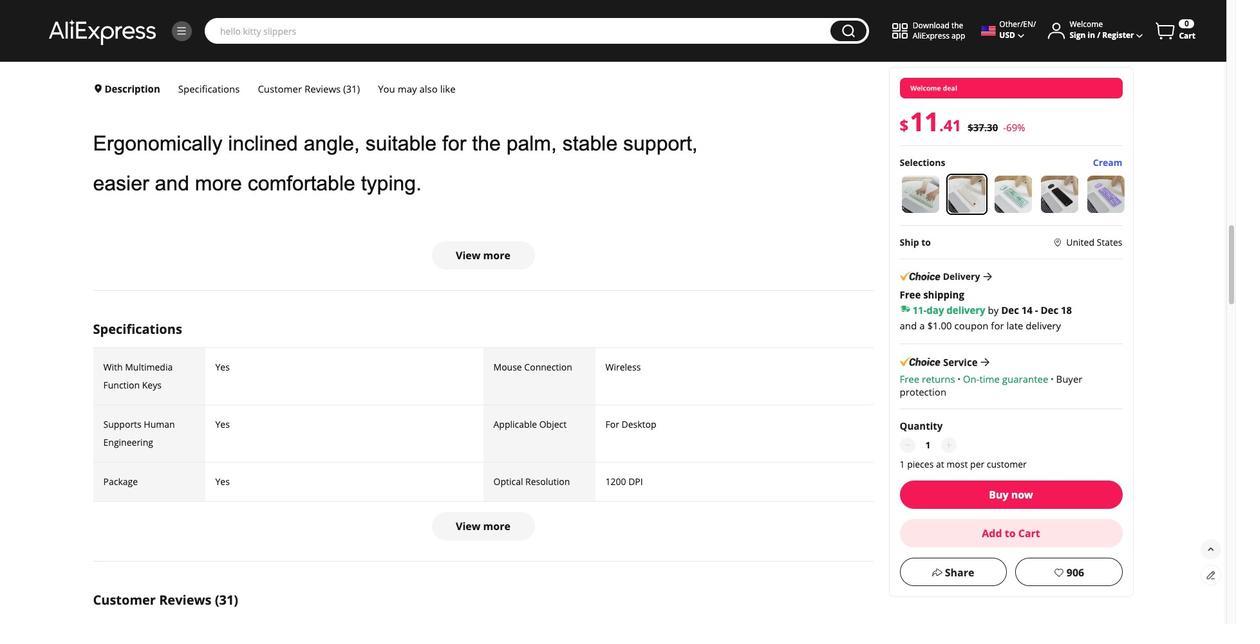 Task type: vqa. For each thing, say whether or not it's contained in the screenshot.


Task type: locate. For each thing, give the bounding box(es) containing it.
1sqid_b image
[[176, 25, 187, 37]]

keyboard
[[93, 49, 183, 76]]

0 vertical spatial to
[[302, 49, 321, 76]]

0 horizontal spatial -
[[1003, 121, 1006, 134]]

/ right other/
[[1033, 19, 1036, 30]]

1 · from the left
[[958, 373, 960, 386]]

1 horizontal spatial delivery
[[1026, 319, 1061, 332]]

1 horizontal spatial (31)
[[343, 82, 360, 95]]

0 vertical spatial the
[[952, 20, 963, 31]]

2 vertical spatial yes
[[215, 476, 230, 488]]

2 horizontal spatial to
[[1005, 527, 1016, 541]]

0 horizontal spatial the
[[472, 132, 501, 155]]

0 vertical spatial yes
[[215, 361, 230, 373]]

to right ship
[[921, 236, 931, 249]]

0 vertical spatial reviews
[[305, 82, 341, 95]]

cart down 0
[[1179, 30, 1196, 41]]

0 vertical spatial delivery
[[947, 304, 985, 317]]

0
[[1185, 18, 1189, 29]]

1200 dpi
[[606, 476, 643, 488]]

for for the
[[442, 132, 466, 155]]

free for free shipping
[[900, 289, 921, 301]]

1 pieces at most per customer
[[900, 459, 1027, 471]]

None button
[[830, 21, 866, 41]]

app
[[952, 30, 965, 41]]

share
[[945, 566, 974, 580]]

angle,
[[304, 132, 360, 155]]

dec
[[1001, 304, 1019, 317], [1041, 304, 1059, 317]]

with
[[103, 361, 123, 373]]

ergonomically
[[93, 132, 222, 155]]

human
[[144, 418, 175, 430]]

quantity
[[900, 420, 943, 433]]

0 vertical spatial for
[[442, 132, 466, 155]]

1 vertical spatial cart
[[1018, 527, 1040, 541]]

0 vertical spatial -
[[1003, 121, 1006, 134]]

specifications down to-
[[178, 82, 240, 95]]

/ for in
[[1097, 30, 1100, 41]]

0 vertical spatial view more
[[456, 248, 511, 262]]

2 free from the top
[[900, 373, 919, 386]]

1 vertical spatial customer
[[93, 591, 156, 609]]

delivery up coupon
[[947, 304, 985, 317]]

0 vertical spatial more
[[195, 172, 242, 195]]

sign in / register
[[1070, 30, 1134, 41]]

dec up late
[[1001, 304, 1019, 317]]

1 horizontal spatial customer reviews (31)
[[258, 82, 360, 95]]

1 vertical spatial free
[[900, 373, 919, 386]]

1200
[[606, 476, 626, 488]]

0 horizontal spatial cart
[[1018, 527, 1040, 541]]

0 horizontal spatial ·
[[958, 373, 960, 386]]

supports human engineering
[[103, 418, 175, 448]]

space.girls
[[93, 76, 197, 104]]

for desktop
[[606, 418, 656, 430]]

1 horizontal spatial the
[[952, 20, 963, 31]]

hello kitty slippers text field
[[214, 24, 824, 37]]

·
[[958, 373, 960, 386], [1051, 373, 1054, 386]]

the left palm,
[[472, 132, 501, 155]]

2 yes from the top
[[215, 418, 230, 430]]

buyer protection
[[900, 373, 1083, 399]]

1 horizontal spatial customer
[[258, 82, 302, 95]]

other/
[[999, 19, 1023, 30]]

the right the download on the top of page
[[952, 20, 963, 31]]

to
[[302, 49, 321, 76], [921, 236, 931, 249], [1005, 527, 1016, 541]]

· left on-
[[958, 373, 960, 386]]

for down by
[[991, 319, 1004, 332]]

compact
[[531, 21, 614, 49]]

None text field
[[918, 438, 938, 453]]

may
[[398, 82, 417, 95]]

united
[[1066, 236, 1094, 249]]

free shipping
[[900, 289, 964, 301]]

/ for en
[[1033, 19, 1036, 30]]

cart right add
[[1018, 527, 1040, 541]]

0 horizontal spatial customer reviews (31)
[[93, 591, 238, 609]]

0 horizontal spatial comfortable
[[248, 172, 355, 195]]

0 vertical spatial cart
[[1179, 30, 1196, 41]]

easily
[[242, 76, 296, 104]]

1 horizontal spatial /
[[1097, 30, 1100, 41]]

cart inside button
[[1018, 527, 1040, 541]]

1 horizontal spatial to
[[921, 236, 931, 249]]

1 vertical spatial to
[[921, 236, 931, 249]]

free up 11-
[[900, 289, 921, 301]]

for
[[442, 132, 466, 155], [991, 319, 1004, 332]]

selections
[[900, 156, 945, 169]]

multimedia
[[125, 361, 173, 373]]

with multimedia function keys
[[103, 361, 173, 391]]

1 vertical spatial for
[[991, 319, 1004, 332]]

2 vertical spatial to
[[1005, 527, 1016, 541]]

now
[[1011, 488, 1033, 502]]

1 vertical spatial the
[[472, 132, 501, 155]]

1 vertical spatial view more button
[[432, 512, 535, 541]]

2 vertical spatial more
[[483, 519, 511, 533]]

$1.00
[[927, 319, 952, 332]]

0 horizontal spatial dec
[[1001, 304, 1019, 317]]

· left buyer
[[1051, 373, 1054, 386]]

yes
[[215, 361, 230, 373], [215, 418, 230, 430], [215, 476, 230, 488]]

1 right .
[[952, 115, 961, 136]]

1 horizontal spatial ·
[[1051, 373, 1054, 386]]

1 horizontal spatial reviews
[[305, 82, 341, 95]]

and
[[366, 21, 403, 49], [189, 49, 225, 76], [560, 49, 597, 76], [155, 172, 189, 195], [900, 319, 917, 332]]

to-
[[214, 21, 240, 49]]

for for late
[[991, 319, 1004, 332]]

1 vertical spatial more
[[483, 248, 511, 262]]

and up you at the top left of the page
[[366, 21, 403, 49]]

1 vertical spatial comfortable
[[248, 172, 355, 195]]

0 vertical spatial view
[[456, 248, 481, 262]]

1 vertical spatial yes
[[215, 418, 230, 430]]

typing.
[[361, 172, 422, 195]]

and left save
[[560, 49, 597, 76]]

3 yes from the top
[[215, 476, 230, 488]]

an
[[135, 21, 159, 49]]

1 free from the top
[[900, 289, 921, 301]]

- right 14
[[1035, 304, 1038, 317]]

0 horizontal spatial customer
[[93, 591, 156, 609]]

to up customer reviews (31) link
[[302, 49, 321, 76]]

0 horizontal spatial delivery
[[947, 304, 985, 317]]

register
[[1102, 30, 1134, 41]]

(31)
[[343, 82, 360, 95], [215, 591, 238, 609]]

1 vertical spatial -
[[1035, 304, 1038, 317]]

1 horizontal spatial for
[[991, 319, 1004, 332]]

delivery
[[947, 304, 985, 317], [1026, 319, 1061, 332]]

1 vertical spatial delivery
[[1026, 319, 1061, 332]]

2 view from the top
[[456, 519, 481, 533]]

0 vertical spatial view more button
[[432, 241, 535, 270]]

cart
[[1179, 30, 1196, 41], [1018, 527, 1040, 541]]

time
[[979, 373, 1000, 386]]

1 vertical spatial view
[[456, 519, 481, 533]]

1 vertical spatial view more
[[456, 519, 511, 533]]

1 view more button from the top
[[432, 241, 535, 270]]

0 vertical spatial customer
[[258, 82, 302, 95]]

improve
[[327, 49, 407, 76]]

0 horizontal spatial (31)
[[215, 591, 238, 609]]

download the aliexpress app
[[913, 20, 965, 41]]

18
[[1061, 304, 1072, 317]]

$37.30
[[968, 121, 998, 134]]

dec left 18 at right
[[1041, 304, 1059, 317]]

specifications link
[[169, 77, 249, 101]]

free returns · on-time guarantee ·
[[900, 373, 1054, 386]]

1 horizontal spatial cart
[[1179, 30, 1196, 41]]

delivery down 14
[[1026, 319, 1061, 332]]

1 horizontal spatial comfortable
[[409, 21, 526, 49]]

coupon
[[954, 319, 989, 332]]

/ right in
[[1097, 30, 1100, 41]]

view
[[456, 248, 481, 262], [456, 519, 481, 533]]

for right suitable at the left top
[[442, 132, 466, 155]]

comfortable inside use an easy-to-use, reliable, and comfortable compact keyboard and mouse to improve work efficiency and save space.girls can easily hold it with one hand.
[[409, 21, 526, 49]]

11-
[[913, 304, 927, 317]]

1 horizontal spatial dec
[[1041, 304, 1059, 317]]

0 horizontal spatial reviews
[[159, 591, 212, 609]]

service
[[943, 356, 978, 369]]

1
[[910, 104, 925, 139], [925, 104, 939, 139], [952, 115, 961, 136], [900, 459, 905, 471]]

1 view more from the top
[[456, 248, 511, 262]]

buy now button
[[900, 481, 1122, 509]]

reviews
[[305, 82, 341, 95], [159, 591, 212, 609]]

en
[[1023, 19, 1033, 30]]

suitable
[[366, 132, 437, 155]]

other/ en /
[[999, 19, 1036, 30]]

specifications up multimedia
[[93, 320, 182, 338]]

0 vertical spatial comfortable
[[409, 21, 526, 49]]

1 yes from the top
[[215, 361, 230, 373]]

-
[[1003, 121, 1006, 134], [1035, 304, 1038, 317]]

- right $37.30
[[1003, 121, 1006, 134]]

comfortable down 'angle,'
[[248, 172, 355, 195]]

4
[[944, 115, 952, 136]]

free left returns
[[900, 373, 919, 386]]

usd
[[999, 30, 1015, 41]]

comfortable up like
[[409, 21, 526, 49]]

easy-
[[164, 21, 214, 49]]

aliexpress
[[913, 30, 950, 41]]

/
[[1033, 19, 1036, 30], [1097, 30, 1100, 41]]

0 horizontal spatial /
[[1033, 19, 1036, 30]]

ship
[[900, 236, 919, 249]]

add to cart
[[982, 527, 1040, 541]]

0 horizontal spatial to
[[302, 49, 321, 76]]

to inside button
[[1005, 527, 1016, 541]]

0 vertical spatial free
[[900, 289, 921, 301]]

to right add
[[1005, 527, 1016, 541]]

0 horizontal spatial for
[[442, 132, 466, 155]]



Task type: describe. For each thing, give the bounding box(es) containing it.
free for free returns · on-time guarantee ·
[[900, 373, 919, 386]]

supports
[[103, 418, 141, 430]]

on-
[[963, 373, 980, 386]]

description link
[[93, 77, 169, 101]]

mouse
[[231, 49, 296, 76]]

a
[[919, 319, 925, 332]]

and down ergonomically
[[155, 172, 189, 195]]

reliable,
[[285, 21, 361, 49]]

dpi
[[628, 476, 643, 488]]

function
[[103, 379, 140, 391]]

to for ship to
[[921, 236, 931, 249]]

you may also like link
[[369, 77, 467, 101]]

customer reviews (31) link
[[249, 77, 369, 101]]

yes for human
[[215, 418, 230, 430]]

easier
[[93, 172, 149, 195]]

11-day delivery by dec 14 - dec 18
[[913, 304, 1072, 317]]

per
[[970, 459, 985, 471]]

ergonomically inclined angle, suitable for the palm, stable support,
[[93, 132, 698, 155]]

easier and more comfortable typing.
[[93, 172, 422, 195]]

applicable object
[[493, 418, 567, 430]]

1 vertical spatial reviews
[[159, 591, 212, 609]]

1 vertical spatial (31)
[[215, 591, 238, 609]]

use an easy-to-use, reliable, and comfortable compact keyboard and mouse to improve work efficiency and save space.girls can easily hold it with one hand.
[[93, 21, 646, 104]]

returns
[[922, 373, 955, 386]]

download
[[913, 20, 950, 31]]

pieces
[[907, 459, 934, 471]]

it
[[349, 76, 362, 104]]

guarantee
[[1002, 373, 1048, 386]]

1 left 4
[[925, 104, 939, 139]]

resolution
[[525, 476, 570, 488]]

hold
[[301, 76, 344, 104]]

ship to
[[900, 236, 931, 249]]

906
[[1067, 566, 1084, 580]]

at
[[936, 459, 944, 471]]

buy now
[[989, 488, 1033, 502]]

1 left pieces
[[900, 459, 905, 471]]

day
[[927, 304, 944, 317]]

keys
[[142, 379, 162, 391]]

inclined
[[228, 132, 298, 155]]

most
[[947, 459, 968, 471]]

customer
[[987, 459, 1027, 471]]

efficiency
[[465, 49, 555, 76]]

1 dec from the left
[[1001, 304, 1019, 317]]

the inside download the aliexpress app
[[952, 20, 963, 31]]

1 view from the top
[[456, 248, 481, 262]]

mouse connection
[[493, 361, 572, 373]]

desktop
[[622, 418, 656, 430]]

$ 1 1 . 4 1 $37.30 -69%
[[900, 104, 1025, 139]]

- inside $ 1 1 . 4 1 $37.30 -69%
[[1003, 121, 1006, 134]]

$
[[900, 115, 909, 136]]

delivery
[[943, 271, 980, 283]]

use,
[[240, 21, 280, 49]]

2 view more button from the top
[[432, 512, 535, 541]]

and up specifications link
[[189, 49, 225, 76]]

connection
[[524, 361, 572, 373]]

1 vertical spatial specifications
[[93, 320, 182, 338]]

work
[[412, 49, 460, 76]]

to inside use an easy-to-use, reliable, and comfortable compact keyboard and mouse to improve work efficiency and save space.girls can easily hold it with one hand.
[[302, 49, 321, 76]]

united states
[[1066, 236, 1122, 249]]

mouse
[[493, 361, 522, 373]]

object
[[539, 418, 567, 430]]

hand.
[[456, 76, 511, 104]]

0 vertical spatial (31)
[[343, 82, 360, 95]]

welcome
[[1070, 19, 1103, 30]]

buy
[[989, 488, 1009, 502]]

yes for multimedia
[[215, 361, 230, 373]]

palm,
[[506, 132, 557, 155]]

1 horizontal spatial -
[[1035, 304, 1038, 317]]

sign
[[1070, 30, 1086, 41]]

cream
[[1093, 156, 1122, 169]]

and left a
[[900, 319, 917, 332]]

1 right $
[[910, 104, 925, 139]]

also
[[419, 82, 438, 95]]

like
[[440, 82, 456, 95]]

0 cart
[[1179, 18, 1196, 41]]

2 · from the left
[[1051, 373, 1054, 386]]

applicable
[[493, 418, 537, 430]]

save
[[603, 49, 646, 76]]

0 vertical spatial specifications
[[178, 82, 240, 95]]

2 view more from the top
[[456, 519, 511, 533]]

0 vertical spatial customer reviews (31)
[[258, 82, 360, 95]]

2 dec from the left
[[1041, 304, 1059, 317]]

1 inside $ 1 1 . 4 1 $37.30 -69%
[[952, 115, 961, 136]]

to for add to cart
[[1005, 527, 1016, 541]]

1 vertical spatial customer reviews (31)
[[93, 591, 238, 609]]

states
[[1097, 236, 1122, 249]]

description
[[105, 82, 160, 95]]

69%
[[1006, 121, 1025, 134]]

package
[[103, 476, 138, 488]]

support,
[[623, 132, 698, 155]]

add to cart button
[[900, 520, 1122, 548]]

wireless
[[606, 361, 641, 373]]

.
[[939, 115, 944, 136]]

stable
[[563, 132, 618, 155]]

add
[[982, 527, 1002, 541]]

you may also like
[[378, 82, 458, 95]]

for
[[606, 418, 619, 430]]

14
[[1022, 304, 1033, 317]]

can
[[203, 76, 237, 104]]



